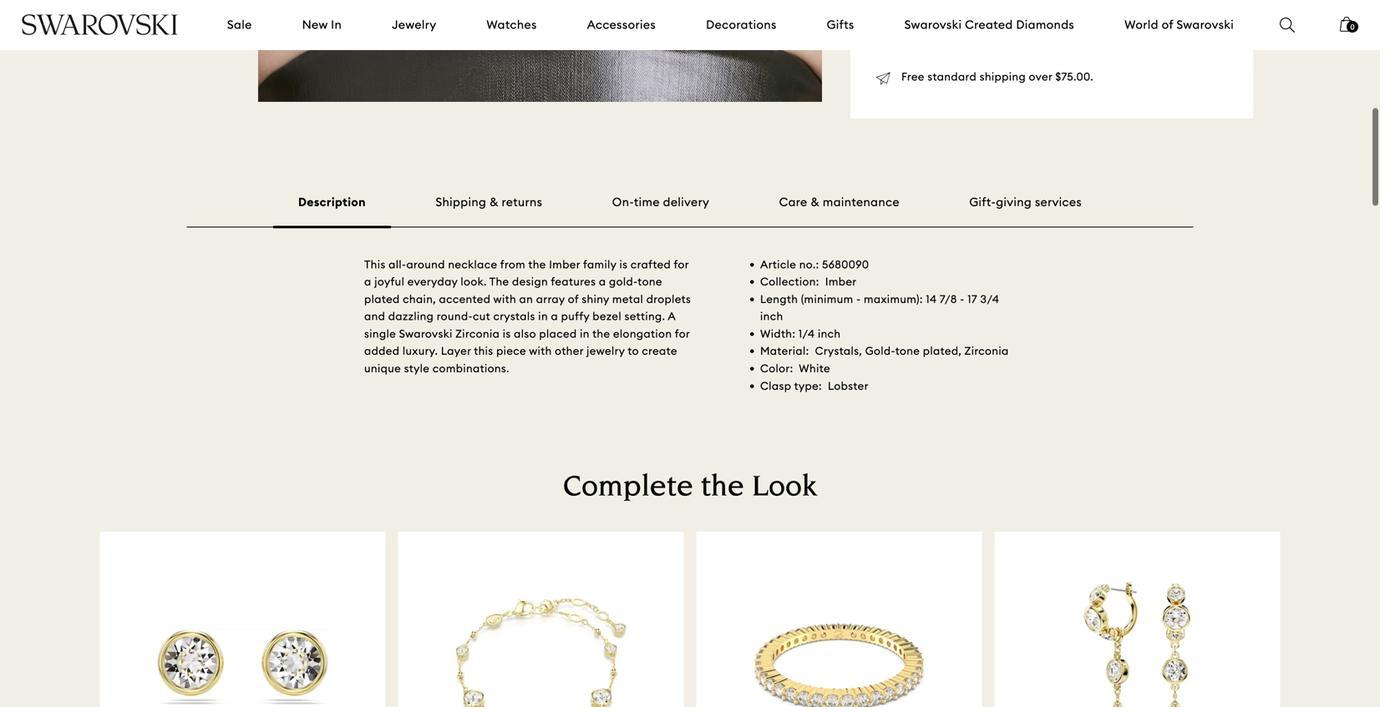 Task type: describe. For each thing, give the bounding box(es) containing it.
1 vertical spatial the
[[592, 327, 610, 341]]

layer
[[441, 344, 471, 358]]

the
[[489, 275, 509, 289]]

single
[[364, 327, 396, 341]]

article
[[760, 258, 796, 271]]

sale link
[[227, 17, 252, 33]]

of inside 'world of swarovski' link
[[1162, 17, 1174, 32]]

look.
[[461, 275, 487, 289]]

look
[[752, 474, 817, 504]]

array
[[536, 292, 565, 306]]

plated
[[364, 292, 400, 306]]

all-
[[389, 258, 406, 271]]

world
[[1125, 17, 1159, 32]]

accented
[[439, 292, 491, 306]]

features
[[551, 275, 596, 289]]

1 vertical spatial for
[[675, 327, 690, 341]]

2 - from the left
[[960, 292, 965, 306]]

description tab panel
[[187, 227, 1193, 408]]

also
[[514, 327, 536, 341]]

watches link
[[487, 17, 537, 33]]

gifts
[[827, 17, 854, 32]]

to inside button
[[1046, 22, 1059, 37]]

chain,
[[403, 292, 436, 306]]

1 horizontal spatial inch
[[818, 327, 841, 341]]

cart-mobile image image
[[1340, 17, 1353, 32]]

swarovski image
[[21, 14, 179, 35]]

0
[[1351, 23, 1355, 31]]

shipping
[[436, 195, 486, 210]]

bag
[[1062, 22, 1085, 37]]

0 horizontal spatial inch
[[760, 310, 783, 323]]

on-
[[612, 195, 634, 210]]

1 vertical spatial with
[[529, 344, 552, 358]]

1 horizontal spatial a
[[551, 310, 558, 323]]

shipping & returns link
[[436, 195, 542, 210]]

standard
[[928, 70, 977, 84]]

add to bag button
[[876, 10, 1229, 50]]

description
[[298, 195, 366, 210]]

returns
[[502, 195, 542, 210]]

from
[[500, 258, 526, 271]]

puffy
[[561, 310, 590, 323]]

0 horizontal spatial the
[[528, 258, 546, 271]]

imber necklace, round cut, scattered design, white, gold-tone plated - swarovski, 5680090 image
[[258, 0, 822, 102]]

bezel
[[593, 310, 622, 323]]

product slide element
[[98, 532, 1282, 708]]

white
[[799, 362, 830, 376]]

gift-
[[969, 195, 996, 210]]

(minimum
[[801, 292, 853, 306]]

watches
[[487, 17, 537, 32]]

accessories
[[587, 17, 656, 32]]

setting.
[[625, 310, 665, 323]]

and
[[364, 310, 385, 323]]

1 horizontal spatial swarovski
[[905, 17, 962, 32]]

on-time delivery link
[[612, 195, 709, 210]]

shipping
[[980, 70, 1026, 84]]

14
[[926, 292, 937, 306]]

17
[[968, 292, 977, 306]]

luxury.
[[403, 344, 438, 358]]

2 horizontal spatial swarovski
[[1177, 17, 1234, 32]]

free
[[901, 70, 925, 84]]

7/8
[[940, 292, 957, 306]]

width:
[[760, 327, 796, 341]]

1/4
[[799, 327, 815, 341]]

jewelry
[[392, 17, 436, 32]]

complete the look
[[563, 474, 817, 504]]

family
[[583, 258, 617, 271]]

length
[[760, 292, 798, 306]]

0 vertical spatial for
[[674, 258, 689, 271]]

gift-giving services link
[[969, 195, 1082, 210]]

new in
[[302, 17, 342, 32]]

design
[[512, 275, 548, 289]]

plated, zirconia
[[923, 344, 1009, 358]]

style
[[404, 362, 430, 376]]

swarovski created diamonds link
[[905, 17, 1075, 33]]

maximum):
[[864, 292, 923, 306]]

a
[[668, 310, 676, 323]]

care
[[779, 195, 808, 210]]

dazzling
[[388, 310, 434, 323]]

swarovski inside the this all-around necklace from the imber family is crafted for a joyful everyday look. the design features a gold-tone plated chain, accented with an array of shiny metal droplets and dazzling round-cut crystals in a puffy bezel setting. a single swarovski zirconia is also placed in the elongation for added luxury. layer this piece with other jewelry to create unique style combinations.
[[399, 327, 453, 341]]

of inside the this all-around necklace from the imber family is crafted for a joyful everyday look. the design features a gold-tone plated chain, accented with an array of shiny metal droplets and dazzling round-cut crystals in a puffy bezel setting. a single swarovski zirconia is also placed in the elongation for added luxury. layer this piece with other jewelry to create unique style combinations.
[[568, 292, 579, 306]]

care & maintenance link
[[779, 195, 900, 210]]

joyful
[[374, 275, 405, 289]]

shipping image
[[876, 72, 891, 85]]

added
[[364, 344, 400, 358]]

world of swarovski link
[[1125, 17, 1234, 33]]



Task type: vqa. For each thing, say whether or not it's contained in the screenshot.
adorned
no



Task type: locate. For each thing, give the bounding box(es) containing it.
other
[[555, 344, 584, 358]]

1 horizontal spatial -
[[960, 292, 965, 306]]

over
[[1029, 70, 1053, 84]]

this
[[364, 258, 386, 271]]

round-
[[437, 310, 473, 323]]

lobster
[[828, 379, 869, 393]]

clasp
[[760, 379, 791, 393]]

combinations.
[[433, 362, 510, 376]]

imber down no.: 5680090
[[825, 275, 857, 289]]

0 horizontal spatial &
[[490, 195, 499, 210]]

crystals, gold-
[[815, 344, 895, 358]]

article no.: 5680090 collection:        imber length (minimum - maximum): 14 7/8 - 17 3/4 inch width: 1/4 inch material:        crystals, gold-tone plated, zirconia color:        white clasp type:        lobster
[[760, 258, 1009, 393]]

0 vertical spatial is
[[619, 258, 628, 271]]

unique
[[364, 362, 401, 376]]

a down family
[[599, 275, 606, 289]]

1 vertical spatial in
[[580, 327, 590, 341]]

everyday
[[408, 275, 458, 289]]

description link
[[273, 195, 391, 228]]

jewelry
[[587, 344, 625, 358]]

1 horizontal spatial the
[[592, 327, 610, 341]]

for down the a
[[675, 327, 690, 341]]

1 vertical spatial to
[[628, 344, 639, 358]]

maintenance
[[823, 195, 900, 210]]

created
[[965, 17, 1013, 32]]

1 horizontal spatial to
[[1046, 22, 1059, 37]]

0 vertical spatial in
[[538, 310, 548, 323]]

accessories link
[[587, 17, 656, 33]]

around
[[406, 258, 445, 271]]

zirconia
[[456, 327, 500, 341]]

tone down maximum):
[[895, 344, 920, 358]]

1 vertical spatial imber
[[825, 275, 857, 289]]

0 horizontal spatial to
[[628, 344, 639, 358]]

time
[[634, 195, 660, 210]]

0 vertical spatial tone
[[638, 275, 662, 289]]

a down this
[[364, 275, 371, 289]]

with down the
[[493, 292, 516, 306]]

is up piece
[[503, 327, 511, 341]]

1 horizontal spatial of
[[1162, 17, 1174, 32]]

with down also
[[529, 344, 552, 358]]

1 horizontal spatial is
[[619, 258, 628, 271]]

0 horizontal spatial with
[[493, 292, 516, 306]]

& right care
[[811, 195, 820, 210]]

a up placed
[[551, 310, 558, 323]]

no.: 5680090
[[799, 258, 869, 271]]

0 vertical spatial imber
[[549, 258, 580, 271]]

&
[[490, 195, 499, 210], [811, 195, 820, 210]]

2 horizontal spatial a
[[599, 275, 606, 289]]

$75.00.
[[1055, 70, 1094, 84]]

on-time delivery
[[612, 195, 709, 210]]

1 horizontal spatial in
[[580, 327, 590, 341]]

- left 17
[[960, 292, 965, 306]]

1 & from the left
[[490, 195, 499, 210]]

0 horizontal spatial tone
[[638, 275, 662, 289]]

2 vertical spatial the
[[701, 474, 744, 504]]

the left look
[[701, 474, 744, 504]]

imber
[[549, 258, 580, 271], [825, 275, 857, 289]]

swarovski created diamonds
[[905, 17, 1075, 32]]

-
[[856, 292, 861, 306], [960, 292, 965, 306]]

world of swarovski
[[1125, 17, 1234, 32]]

0 horizontal spatial imber
[[549, 258, 580, 271]]

this all-around necklace from the imber family is crafted for a joyful everyday look. the design features a gold-tone plated chain, accented with an array of shiny metal droplets and dazzling round-cut crystals in a puffy bezel setting. a single swarovski zirconia is also placed in the elongation for added luxury. layer this piece with other jewelry to create unique style combinations.
[[364, 258, 691, 376]]

in
[[538, 310, 548, 323], [580, 327, 590, 341]]

sale
[[227, 17, 252, 32]]

swarovski up standard
[[905, 17, 962, 32]]

imber inside article no.: 5680090 collection:        imber length (minimum - maximum): 14 7/8 - 17 3/4 inch width: 1/4 inch material:        crystals, gold-tone plated, zirconia color:        white clasp type:        lobster
[[825, 275, 857, 289]]

0 vertical spatial the
[[528, 258, 546, 271]]

new in link
[[302, 17, 342, 33]]

& for care
[[811, 195, 820, 210]]

to left bag
[[1046, 22, 1059, 37]]

inch right 1/4
[[818, 327, 841, 341]]

gifts link
[[827, 17, 854, 33]]

a
[[364, 275, 371, 289], [599, 275, 606, 289], [551, 310, 558, 323]]

1 vertical spatial inch
[[818, 327, 841, 341]]

0 vertical spatial inch
[[760, 310, 783, 323]]

tab list containing description
[[187, 194, 1193, 228]]

1 horizontal spatial imber
[[825, 275, 857, 289]]

1 horizontal spatial with
[[529, 344, 552, 358]]

diamonds
[[1016, 17, 1075, 32]]

0 vertical spatial with
[[493, 292, 516, 306]]

in
[[331, 17, 342, 32]]

gift-giving services
[[969, 195, 1082, 210]]

0 horizontal spatial in
[[538, 310, 548, 323]]

to inside the this all-around necklace from the imber family is crafted for a joyful everyday look. the design features a gold-tone plated chain, accented with an array of shiny metal droplets and dazzling round-cut crystals in a puffy bezel setting. a single swarovski zirconia is also placed in the elongation for added luxury. layer this piece with other jewelry to create unique style combinations.
[[628, 344, 639, 358]]

2 horizontal spatial the
[[701, 474, 744, 504]]

0 horizontal spatial is
[[503, 327, 511, 341]]

droplets
[[646, 292, 691, 306]]

3/4
[[980, 292, 999, 306]]

0 horizontal spatial -
[[856, 292, 861, 306]]

placed
[[539, 327, 577, 341]]

new
[[302, 17, 328, 32]]

necklace
[[448, 258, 497, 271]]

care & maintenance
[[779, 195, 900, 210]]

with
[[493, 292, 516, 306], [529, 344, 552, 358]]

tone inside the this all-around necklace from the imber family is crafted for a joyful everyday look. the design features a gold-tone plated chain, accented with an array of shiny metal droplets and dazzling round-cut crystals in a puffy bezel setting. a single swarovski zirconia is also placed in the elongation for added luxury. layer this piece with other jewelry to create unique style combinations.
[[638, 275, 662, 289]]

giving
[[996, 195, 1032, 210]]

1 vertical spatial tone
[[895, 344, 920, 358]]

0 vertical spatial to
[[1046, 22, 1059, 37]]

1 vertical spatial of
[[568, 292, 579, 306]]

0 horizontal spatial swarovski
[[399, 327, 453, 341]]

tone down crafted
[[638, 275, 662, 289]]

jewelry link
[[392, 17, 436, 33]]

for right crafted
[[674, 258, 689, 271]]

of
[[1162, 17, 1174, 32], [568, 292, 579, 306]]

an
[[519, 292, 533, 306]]

imber inside the this all-around necklace from the imber family is crafted for a joyful everyday look. the design features a gold-tone plated chain, accented with an array of shiny metal droplets and dazzling round-cut crystals in a puffy bezel setting. a single swarovski zirconia is also placed in the elongation for added luxury. layer this piece with other jewelry to create unique style combinations.
[[549, 258, 580, 271]]

search image image
[[1280, 18, 1295, 33]]

tone
[[638, 275, 662, 289], [895, 344, 920, 358]]

for
[[674, 258, 689, 271], [675, 327, 690, 341]]

complete
[[563, 474, 693, 504]]

& for shipping
[[490, 195, 499, 210]]

of right world
[[1162, 17, 1174, 32]]

elongation
[[613, 327, 672, 341]]

is up "gold-" at the top of page
[[619, 258, 628, 271]]

shipping & returns
[[436, 195, 542, 210]]

decorations
[[706, 17, 777, 32]]

1 vertical spatial is
[[503, 327, 511, 341]]

delivery
[[663, 195, 709, 210]]

metal
[[612, 292, 643, 306]]

in down array
[[538, 310, 548, 323]]

of down features
[[568, 292, 579, 306]]

& left returns
[[490, 195, 499, 210]]

to down elongation
[[628, 344, 639, 358]]

swarovski
[[905, 17, 962, 32], [1177, 17, 1234, 32], [399, 327, 453, 341]]

2 & from the left
[[811, 195, 820, 210]]

in down puffy
[[580, 327, 590, 341]]

piece
[[496, 344, 526, 358]]

services
[[1035, 195, 1082, 210]]

1 - from the left
[[856, 292, 861, 306]]

swarovski right world
[[1177, 17, 1234, 32]]

inch up width:
[[760, 310, 783, 323]]

imber up features
[[549, 258, 580, 271]]

shiny
[[582, 292, 609, 306]]

0 vertical spatial of
[[1162, 17, 1174, 32]]

swarovski up luxury.
[[399, 327, 453, 341]]

free standard shipping over $75.00.
[[901, 70, 1094, 84]]

the up design
[[528, 258, 546, 271]]

1 horizontal spatial tone
[[895, 344, 920, 358]]

this
[[474, 344, 493, 358]]

- right (minimum
[[856, 292, 861, 306]]

tone inside article no.: 5680090 collection:        imber length (minimum - maximum): 14 7/8 - 17 3/4 inch width: 1/4 inch material:        crystals, gold-tone plated, zirconia color:        white clasp type:        lobster
[[895, 344, 920, 358]]

0 horizontal spatial of
[[568, 292, 579, 306]]

the up jewelry
[[592, 327, 610, 341]]

0 horizontal spatial a
[[364, 275, 371, 289]]

crystals
[[493, 310, 535, 323]]

crafted
[[631, 258, 671, 271]]

1 horizontal spatial &
[[811, 195, 820, 210]]

tab list
[[187, 194, 1193, 228]]



